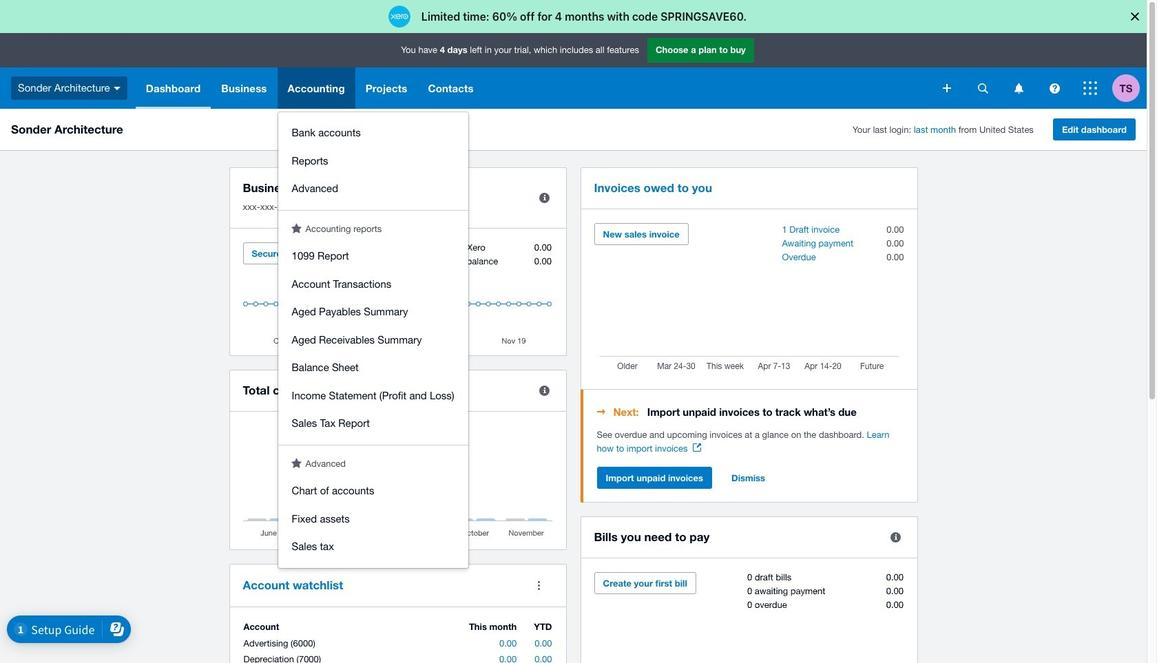 Task type: vqa. For each thing, say whether or not it's contained in the screenshot.
the topmost favourites IMAGE
yes



Task type: describe. For each thing, give the bounding box(es) containing it.
opens in a new tab image
[[693, 444, 702, 452]]

1 horizontal spatial svg image
[[943, 84, 951, 92]]

2 favourites image from the top
[[291, 458, 301, 468]]

empty state of the bills widget with a 'create your first bill' button and an unpopulated column graph. image
[[594, 572, 904, 663]]



Task type: locate. For each thing, give the bounding box(es) containing it.
advanced group
[[278, 471, 468, 568]]

group
[[278, 112, 468, 210]]

svg image
[[1084, 81, 1097, 95], [978, 83, 988, 93], [1014, 83, 1023, 93], [1050, 83, 1060, 93]]

empty state widget for the total cash in and out feature, displaying a column graph summarising bank transaction data as total money in versus total money out across all connected bank accounts, enabling a visual comparison of the two amounts. image
[[243, 426, 553, 539]]

1 favourites image from the top
[[291, 223, 301, 233]]

list box
[[278, 112, 468, 568]]

banner
[[0, 33, 1147, 568]]

favourites image
[[291, 223, 301, 233], [291, 458, 301, 468]]

0 horizontal spatial svg image
[[113, 87, 120, 90]]

0 vertical spatial favourites image
[[291, 223, 301, 233]]

panel body document
[[597, 429, 904, 456], [597, 429, 904, 456]]

accounts watchlist options image
[[525, 572, 553, 599]]

dialog
[[0, 0, 1157, 33]]

empty state bank feed widget with a tooltip explaining the feature. includes a 'securely connect a bank account' button and a data-less flat line graph marking four weekly dates, indicating future account balance tracking. image
[[243, 242, 553, 345]]

reports group
[[278, 236, 468, 445]]

heading
[[597, 404, 904, 420]]

1 vertical spatial favourites image
[[291, 458, 301, 468]]

svg image
[[943, 84, 951, 92], [113, 87, 120, 90]]



